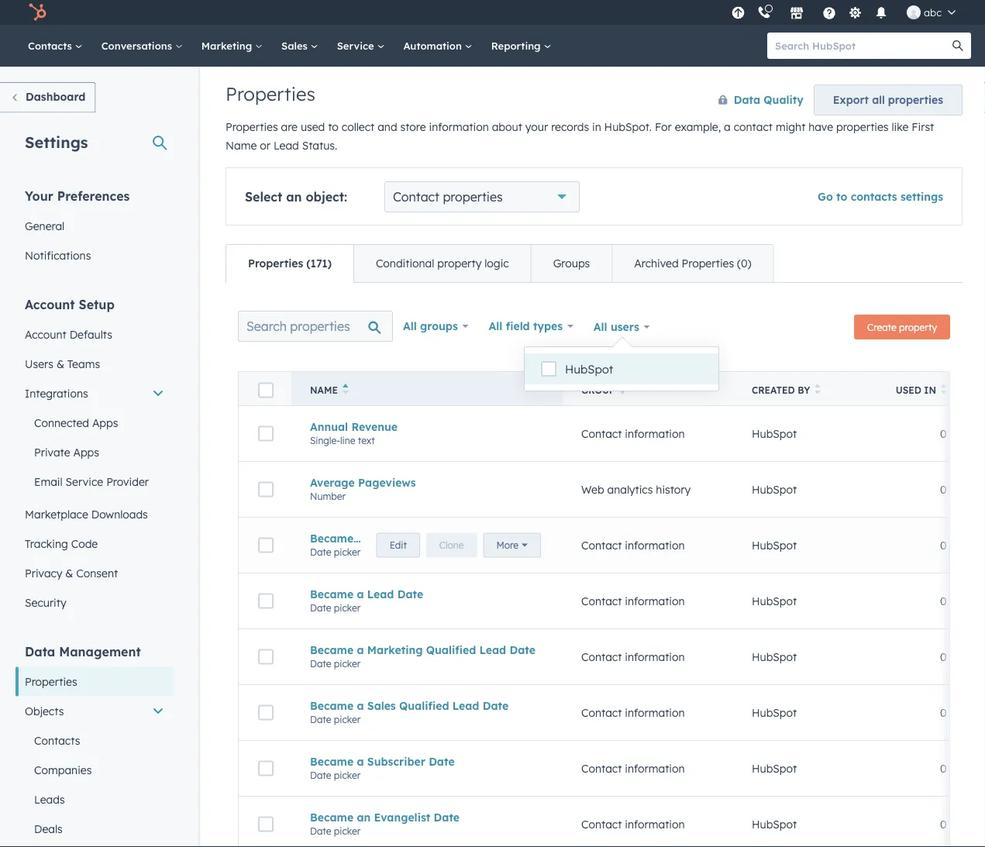 Task type: locate. For each thing, give the bounding box(es) containing it.
contacts link down hubspot link
[[19, 25, 92, 67]]

hubspot for became a marketing qualified lead date
[[752, 651, 797, 664]]

sales right marketing link
[[282, 39, 311, 52]]

all
[[873, 93, 885, 107]]

to
[[328, 120, 339, 134], [837, 190, 848, 204]]

store
[[401, 120, 426, 134]]

1 horizontal spatial press to sort. image
[[942, 384, 947, 395]]

0 for became a marketing qualified lead date
[[941, 651, 947, 664]]

property inside "tab list"
[[438, 257, 482, 270]]

became inside the became a marketing qualified lead date date picker
[[310, 644, 354, 657]]

qualified inside the became a marketing qualified lead date date picker
[[426, 644, 476, 657]]

properties up logic
[[443, 189, 503, 205]]

all
[[403, 320, 417, 333], [489, 320, 503, 333], [594, 320, 608, 334]]

0 horizontal spatial press to sort. element
[[620, 384, 626, 397]]

press to sort. image inside the "group" button
[[620, 384, 626, 395]]

0 vertical spatial account
[[25, 297, 75, 312]]

1 vertical spatial name
[[310, 385, 338, 396]]

and
[[378, 120, 398, 134]]

service link
[[328, 25, 394, 67]]

to right used
[[328, 120, 339, 134]]

sales inside "sales" link
[[282, 39, 311, 52]]

0 vertical spatial an
[[286, 189, 302, 205]]

users
[[25, 357, 53, 371]]

1 0 from the top
[[941, 427, 947, 441]]

select an object:
[[245, 189, 347, 205]]

account for account defaults
[[25, 328, 67, 341]]

an inside became an evangelist date date picker
[[357, 811, 371, 825]]

pageviews
[[358, 476, 416, 490]]

a inside became a subscriber date date picker
[[357, 755, 364, 769]]

3 contact information from the top
[[582, 595, 685, 608]]

automation
[[404, 39, 465, 52]]

contact inside popup button
[[393, 189, 440, 205]]

qualified up became a sales qualified lead date button
[[426, 644, 476, 657]]

all left users
[[594, 320, 608, 334]]

1 vertical spatial apps
[[73, 446, 99, 459]]

conditional
[[376, 257, 435, 270]]

name left "or"
[[226, 139, 257, 152]]

settings image
[[849, 7, 863, 21]]

0 vertical spatial to
[[328, 120, 339, 134]]

sales up subscriber
[[367, 699, 396, 713]]

a left customer
[[357, 532, 364, 545]]

picker down became a lead date date picker
[[334, 658, 361, 670]]

7 0 from the top
[[941, 762, 947, 776]]

account up the account defaults
[[25, 297, 75, 312]]

notifications button
[[869, 0, 895, 25]]

became for became a lead date
[[310, 588, 354, 601]]

0 horizontal spatial name
[[226, 139, 257, 152]]

contact for became a subscriber date
[[582, 762, 622, 776]]

1 horizontal spatial an
[[357, 811, 371, 825]]

properties inside data management element
[[25, 675, 77, 689]]

information for annual revenue
[[625, 427, 685, 441]]

0 horizontal spatial an
[[286, 189, 302, 205]]

all field types
[[489, 320, 563, 333]]

0 horizontal spatial sales
[[282, 39, 311, 52]]

0 for average pageviews
[[941, 483, 947, 497]]

qualified down the became a marketing qualified lead date date picker
[[399, 699, 449, 713]]

logic
[[485, 257, 509, 270]]

press to sort. element right in
[[942, 384, 947, 397]]

a down "became a customer date date picker"
[[357, 588, 364, 601]]

5 contact information from the top
[[582, 706, 685, 720]]

became for became a sales qualified lead date
[[310, 699, 354, 713]]

2 press to sort. element from the left
[[815, 384, 821, 397]]

became an evangelist date button
[[310, 811, 544, 825]]

press to sort. element for group
[[620, 384, 626, 397]]

security link
[[16, 588, 174, 618]]

1 became from the top
[[310, 532, 354, 545]]

3 picker from the top
[[334, 658, 361, 670]]

0 horizontal spatial service
[[66, 475, 103, 489]]

property for create
[[900, 321, 938, 333]]

became inside became a sales qualified lead date date picker
[[310, 699, 354, 713]]

an right select
[[286, 189, 302, 205]]

average pageviews number
[[310, 476, 416, 502]]

0 vertical spatial apps
[[92, 416, 118, 430]]

your
[[526, 120, 548, 134]]

2 0 from the top
[[941, 483, 947, 497]]

revenue
[[352, 420, 398, 434]]

0 vertical spatial marketing
[[201, 39, 255, 52]]

contacts down hubspot link
[[28, 39, 75, 52]]

contacts
[[28, 39, 75, 52], [34, 734, 80, 748]]

press to sort. image right "group"
[[620, 384, 626, 395]]

5 became from the top
[[310, 755, 354, 769]]

& right users
[[57, 357, 64, 371]]

0 vertical spatial contacts
[[28, 39, 75, 52]]

hubspot for became a sales qualified lead date
[[752, 706, 797, 720]]

apps up email service provider
[[73, 446, 99, 459]]

integrations button
[[16, 379, 174, 408]]

0 horizontal spatial property
[[438, 257, 482, 270]]

qualified for sales
[[399, 699, 449, 713]]

calling icon button
[[752, 2, 778, 23]]

1 horizontal spatial all
[[489, 320, 503, 333]]

picker inside became a subscriber date date picker
[[334, 770, 361, 782]]

information for became a marketing qualified lead date
[[625, 651, 685, 664]]

0 vertical spatial data
[[734, 93, 761, 107]]

1 vertical spatial contacts link
[[16, 726, 174, 756]]

1 vertical spatial data
[[25, 644, 55, 660]]

0 for became a sales qualified lead date
[[941, 706, 947, 720]]

0 horizontal spatial data
[[25, 644, 55, 660]]

2 horizontal spatial press to sort. element
[[942, 384, 947, 397]]

account
[[25, 297, 75, 312], [25, 328, 67, 341]]

6 contact information from the top
[[582, 762, 685, 776]]

marketplaces button
[[781, 0, 814, 25]]

deals link
[[16, 815, 174, 844]]

web analytics history
[[582, 483, 691, 497]]

0 vertical spatial sales
[[282, 39, 311, 52]]

contact information for annual revenue
[[582, 427, 685, 441]]

a inside became a lead date date picker
[[357, 588, 364, 601]]

information for became a sales qualified lead date
[[625, 706, 685, 720]]

8 0 from the top
[[941, 818, 947, 832]]

search image
[[953, 40, 964, 51]]

4 0 from the top
[[941, 595, 947, 608]]

property left logic
[[438, 257, 482, 270]]

properties down export
[[837, 120, 889, 134]]

automation link
[[394, 25, 482, 67]]

Search search field
[[238, 311, 393, 342]]

account setup
[[25, 297, 115, 312]]

objects button
[[16, 697, 174, 726]]

3 press to sort. element from the left
[[942, 384, 947, 397]]

privacy & consent link
[[16, 559, 174, 588]]

all left field
[[489, 320, 503, 333]]

press to sort. image
[[620, 384, 626, 395], [942, 384, 947, 395]]

1 vertical spatial to
[[837, 190, 848, 204]]

a down became a lead date date picker
[[357, 644, 364, 657]]

lead inside became a lead date date picker
[[367, 588, 394, 601]]

tab panel
[[226, 282, 967, 848]]

settings
[[901, 190, 944, 204]]

4 contact information from the top
[[582, 651, 685, 664]]

7 contact information from the top
[[582, 818, 685, 832]]

marketing left "sales" link
[[201, 39, 255, 52]]

all for all users
[[594, 320, 608, 334]]

properties are used to collect and store information about your records in hubspot. for example, a contact might have properties like first name or lead status.
[[226, 120, 935, 152]]

abc
[[925, 6, 942, 19]]

information
[[429, 120, 489, 134], [625, 427, 685, 441], [625, 539, 685, 552], [625, 595, 685, 608], [625, 651, 685, 664], [625, 706, 685, 720], [625, 762, 685, 776], [625, 818, 685, 832]]

1 press to sort. element from the left
[[620, 384, 626, 397]]

press to sort. element right by
[[815, 384, 821, 397]]

1 vertical spatial sales
[[367, 699, 396, 713]]

0 vertical spatial &
[[57, 357, 64, 371]]

a for became a sales qualified lead date
[[357, 699, 364, 713]]

3 became from the top
[[310, 644, 354, 657]]

qualified inside became a sales qualified lead date date picker
[[399, 699, 449, 713]]

web
[[582, 483, 605, 497]]

to right go
[[837, 190, 848, 204]]

1 horizontal spatial name
[[310, 385, 338, 396]]

became a sales qualified lead date button
[[310, 699, 544, 713]]

a up became a subscriber date date picker on the bottom
[[357, 699, 364, 713]]

data management element
[[16, 643, 174, 848]]

property
[[438, 257, 482, 270], [900, 321, 938, 333]]

1 vertical spatial an
[[357, 811, 371, 825]]

properties inside properties are used to collect and store information about your records in hubspot. for example, a contact might have properties like first name or lead status.
[[837, 120, 889, 134]]

picker up became an evangelist date date picker
[[334, 770, 361, 782]]

5 0 from the top
[[941, 651, 947, 664]]

contact for became a lead date
[[582, 595, 622, 608]]

data quality
[[734, 93, 804, 107]]

contact information for became an evangelist date
[[582, 818, 685, 832]]

connected apps
[[34, 416, 118, 430]]

0 horizontal spatial &
[[57, 357, 64, 371]]

1 press to sort. image from the left
[[620, 384, 626, 395]]

leads link
[[16, 785, 174, 815]]

properties left (171)
[[248, 257, 303, 270]]

properties up "or"
[[226, 120, 278, 134]]

1 horizontal spatial data
[[734, 93, 761, 107]]

2 account from the top
[[25, 328, 67, 341]]

contact for became a sales qualified lead date
[[582, 706, 622, 720]]

1 horizontal spatial property
[[900, 321, 938, 333]]

4 became from the top
[[310, 699, 354, 713]]

data inside button
[[734, 93, 761, 107]]

information for became an evangelist date
[[625, 818, 685, 832]]

1 vertical spatial service
[[66, 475, 103, 489]]

1 horizontal spatial sales
[[367, 699, 396, 713]]

management
[[59, 644, 141, 660]]

annual revenue button
[[310, 420, 544, 434]]

(171)
[[307, 257, 332, 270]]

clone button
[[660, 546, 711, 570]]

an left evangelist
[[357, 811, 371, 825]]

property for conditional
[[438, 257, 482, 270]]

1 account from the top
[[25, 297, 75, 312]]

0 horizontal spatial to
[[328, 120, 339, 134]]

picker down "became a customer date date picker"
[[334, 602, 361, 614]]

0 vertical spatial property
[[438, 257, 482, 270]]

contacts up companies
[[34, 734, 80, 748]]

have
[[809, 120, 834, 134]]

picker up became a subscriber date date picker on the bottom
[[334, 714, 361, 726]]

name left ascending sort. press to sort descending. "element"
[[310, 385, 338, 396]]

all field types button
[[479, 311, 584, 342]]

became a customer date date picker
[[310, 532, 449, 558]]

0 vertical spatial contacts link
[[19, 25, 92, 67]]

1 horizontal spatial press to sort. element
[[815, 384, 821, 397]]

property inside button
[[900, 321, 938, 333]]

5 picker from the top
[[334, 770, 361, 782]]

hubspot for became a lead date
[[752, 595, 797, 608]]

1 vertical spatial qualified
[[399, 699, 449, 713]]

press to sort. image for used in
[[942, 384, 947, 395]]

abc menu
[[728, 0, 967, 25]]

picker for customer
[[334, 547, 361, 558]]

all users
[[594, 320, 640, 334]]

name inside properties are used to collect and store information about your records in hubspot. for example, a contact might have properties like first name or lead status.
[[226, 139, 257, 152]]

press to sort. image inside the used in button
[[942, 384, 947, 395]]

service
[[337, 39, 377, 52], [66, 475, 103, 489]]

0 horizontal spatial press to sort. image
[[620, 384, 626, 395]]

a inside became a sales qualified lead date date picker
[[357, 699, 364, 713]]

go to contacts settings button
[[818, 190, 944, 204]]

private apps
[[34, 446, 99, 459]]

press to sort. image right in
[[942, 384, 947, 395]]

upgrade link
[[729, 4, 748, 21]]

help image
[[823, 7, 837, 21]]

2 horizontal spatial all
[[594, 320, 608, 334]]

0
[[941, 427, 947, 441], [941, 483, 947, 497], [941, 539, 947, 552], [941, 595, 947, 608], [941, 651, 947, 664], [941, 706, 947, 720], [941, 762, 947, 776], [941, 818, 947, 832]]

6 picker from the top
[[334, 826, 361, 837]]

archived
[[635, 257, 679, 270]]

text
[[358, 435, 375, 447]]

group button
[[563, 372, 734, 406]]

a for became a customer date
[[357, 532, 364, 545]]

about
[[492, 120, 523, 134]]

service down "private apps" link
[[66, 475, 103, 489]]

picker up became a lead date date picker
[[334, 547, 361, 558]]

became inside became an evangelist date date picker
[[310, 811, 354, 825]]

6 0 from the top
[[941, 706, 947, 720]]

0 vertical spatial service
[[337, 39, 377, 52]]

tab list
[[226, 244, 775, 283]]

marketing down became a lead date date picker
[[367, 644, 423, 657]]

became for became a marketing qualified lead date
[[310, 644, 354, 657]]

are
[[281, 120, 298, 134]]

1 vertical spatial marketing
[[367, 644, 423, 657]]

became inside "became a customer date date picker"
[[310, 532, 354, 545]]

account up users
[[25, 328, 67, 341]]

contacts link up companies
[[16, 726, 174, 756]]

picker inside became a lead date date picker
[[334, 602, 361, 614]]

all groups
[[403, 320, 458, 333]]

picker
[[334, 547, 361, 558], [334, 602, 361, 614], [334, 658, 361, 670], [334, 714, 361, 726], [334, 770, 361, 782], [334, 826, 361, 837]]

properties inside "link"
[[248, 257, 303, 270]]

lead inside became a sales qualified lead date date picker
[[453, 699, 480, 713]]

2 vertical spatial properties
[[443, 189, 503, 205]]

1 contact information from the top
[[582, 427, 685, 441]]

hubspot for annual revenue
[[752, 427, 797, 441]]

lead inside the became a marketing qualified lead date date picker
[[480, 644, 507, 657]]

press to sort. element inside the "group" button
[[620, 384, 626, 397]]

became inside became a lead date date picker
[[310, 588, 354, 601]]

0 vertical spatial qualified
[[426, 644, 476, 657]]

used in
[[896, 385, 937, 396]]

email service provider link
[[16, 467, 174, 497]]

1 vertical spatial contacts
[[34, 734, 80, 748]]

users & teams
[[25, 357, 100, 371]]

used
[[896, 385, 922, 396]]

press to sort. element right "group"
[[620, 384, 626, 397]]

contact for became an evangelist date
[[582, 818, 622, 832]]

properties inside popup button
[[443, 189, 503, 205]]

evangelist
[[374, 811, 431, 825]]

properties up first
[[889, 93, 944, 107]]

2 picker from the top
[[334, 602, 361, 614]]

contact
[[734, 120, 773, 134]]

press to sort. element inside the used in button
[[942, 384, 947, 397]]

code
[[71, 537, 98, 551]]

property right create
[[900, 321, 938, 333]]

leads
[[34, 793, 65, 807]]

2 became from the top
[[310, 588, 354, 601]]

users & teams link
[[16, 349, 174, 379]]

a left subscriber
[[357, 755, 364, 769]]

example,
[[675, 120, 721, 134]]

hubspot
[[565, 362, 614, 377], [752, 427, 797, 441], [752, 483, 797, 497], [752, 539, 797, 552], [752, 595, 797, 608], [752, 651, 797, 664], [752, 706, 797, 720], [752, 762, 797, 776], [752, 818, 797, 832]]

1 vertical spatial property
[[900, 321, 938, 333]]

& for users
[[57, 357, 64, 371]]

properties (171) link
[[226, 245, 354, 282]]

a left the contact
[[724, 120, 731, 134]]

& right privacy
[[65, 567, 73, 580]]

press to sort. element
[[620, 384, 626, 397], [815, 384, 821, 397], [942, 384, 947, 397]]

information for became a lead date
[[625, 595, 685, 608]]

marketing
[[201, 39, 255, 52], [367, 644, 423, 657]]

tab panel containing all groups
[[226, 282, 967, 848]]

hubspot for became an evangelist date
[[752, 818, 797, 832]]

picker inside "became a customer date date picker"
[[334, 547, 361, 558]]

a inside the became a marketing qualified lead date date picker
[[357, 644, 364, 657]]

service right "sales" link
[[337, 39, 377, 52]]

1 picker from the top
[[334, 547, 361, 558]]

1 vertical spatial &
[[65, 567, 73, 580]]

2 press to sort. image from the left
[[942, 384, 947, 395]]

1 horizontal spatial marketing
[[367, 644, 423, 657]]

hubspot link
[[19, 3, 58, 22]]

0 vertical spatial properties
[[889, 93, 944, 107]]

became a customer date button
[[310, 532, 544, 545]]

6 became from the top
[[310, 811, 354, 825]]

a inside "became a customer date date picker"
[[357, 532, 364, 545]]

all left groups
[[403, 320, 417, 333]]

picker inside became an evangelist date date picker
[[334, 826, 361, 837]]

4 picker from the top
[[334, 714, 361, 726]]

all groups button
[[393, 311, 479, 342]]

marketing link
[[192, 25, 272, 67]]

1 horizontal spatial &
[[65, 567, 73, 580]]

data up the contact
[[734, 93, 761, 107]]

1 vertical spatial properties
[[837, 120, 889, 134]]

press to sort. element for created by
[[815, 384, 821, 397]]

contact information
[[582, 427, 685, 441], [582, 539, 685, 552], [582, 595, 685, 608], [582, 651, 685, 664], [582, 706, 685, 720], [582, 762, 685, 776], [582, 818, 685, 832]]

0 for annual revenue
[[941, 427, 947, 441]]

0 vertical spatial name
[[226, 139, 257, 152]]

properties up objects
[[25, 675, 77, 689]]

date
[[423, 532, 449, 545], [310, 547, 332, 558], [398, 588, 424, 601], [310, 602, 332, 614], [510, 644, 536, 657], [310, 658, 332, 670], [483, 699, 509, 713], [310, 714, 332, 726], [429, 755, 455, 769], [310, 770, 332, 782], [434, 811, 460, 825], [310, 826, 332, 837]]

press to sort. element inside created by button
[[815, 384, 821, 397]]

data down security
[[25, 644, 55, 660]]

0 horizontal spatial all
[[403, 320, 417, 333]]

types
[[534, 320, 563, 333]]

became inside became a subscriber date date picker
[[310, 755, 354, 769]]

apps down integrations button
[[92, 416, 118, 430]]

became for became a subscriber date
[[310, 755, 354, 769]]

press to sort. image for group
[[620, 384, 626, 395]]

1 vertical spatial account
[[25, 328, 67, 341]]

picker down became a subscriber date date picker on the bottom
[[334, 826, 361, 837]]



Task type: vqa. For each thing, say whether or not it's contained in the screenshot.
the bottommost properties
yes



Task type: describe. For each thing, give the bounding box(es) containing it.
became a subscriber date date picker
[[310, 755, 455, 782]]

Search HubSpot search field
[[768, 33, 958, 59]]

contact information for became a sales qualified lead date
[[582, 706, 685, 720]]

hubspot for average pageviews
[[752, 483, 797, 497]]

your preferences
[[25, 188, 130, 204]]

(0)
[[738, 257, 752, 270]]

3 0 from the top
[[941, 539, 947, 552]]

0 horizontal spatial marketing
[[201, 39, 255, 52]]

analytics
[[608, 483, 653, 497]]

first
[[912, 120, 935, 134]]

picker inside the became a marketing qualified lead date date picker
[[334, 658, 361, 670]]

by
[[798, 385, 811, 396]]

picker for lead
[[334, 602, 361, 614]]

export all properties
[[834, 93, 944, 107]]

hubspot inside list box
[[565, 362, 614, 377]]

sales inside became a sales qualified lead date date picker
[[367, 699, 396, 713]]

press to sort. image
[[815, 384, 821, 395]]

an for became
[[357, 811, 371, 825]]

0 for became a lead date
[[941, 595, 947, 608]]

created by button
[[734, 372, 873, 406]]

create property
[[868, 321, 938, 333]]

more
[[730, 552, 752, 564]]

became a lead date date picker
[[310, 588, 424, 614]]

create property button
[[855, 315, 951, 340]]

companies
[[34, 764, 92, 777]]

used
[[301, 120, 325, 134]]

hubspot for became a subscriber date
[[752, 762, 797, 776]]

dashboard link
[[0, 82, 96, 113]]

or
[[260, 139, 271, 152]]

records
[[552, 120, 589, 134]]

apps for private apps
[[73, 446, 99, 459]]

average pageviews button
[[310, 476, 544, 490]]

to inside properties are used to collect and store information about your records in hubspot. for example, a contact might have properties like first name or lead status.
[[328, 120, 339, 134]]

apps for connected apps
[[92, 416, 118, 430]]

notifications image
[[875, 7, 889, 21]]

1 horizontal spatial service
[[337, 39, 377, 52]]

properties up are
[[226, 82, 316, 105]]

marketplaces image
[[790, 7, 804, 21]]

an for select
[[286, 189, 302, 205]]

information inside properties are used to collect and store information about your records in hubspot. for example, a contact might have properties like first name or lead status.
[[429, 120, 489, 134]]

hubspot.
[[605, 120, 652, 134]]

notifications
[[25, 249, 91, 262]]

defaults
[[70, 328, 112, 341]]

name button
[[292, 372, 563, 406]]

in
[[925, 385, 937, 396]]

contact information for became a subscriber date
[[582, 762, 685, 776]]

lead inside properties are used to collect and store information about your records in hubspot. for example, a contact might have properties like first name or lead status.
[[274, 139, 299, 152]]

ascending sort. press to sort descending. image
[[343, 384, 349, 395]]

created
[[752, 385, 795, 396]]

all for all groups
[[403, 320, 417, 333]]

collect
[[342, 120, 375, 134]]

became a subscriber date button
[[310, 755, 544, 769]]

contact for became a marketing qualified lead date
[[582, 651, 622, 664]]

contacts inside data management element
[[34, 734, 80, 748]]

groups
[[553, 257, 590, 270]]

create
[[868, 321, 897, 333]]

contacts link for 'conversations' link
[[19, 25, 92, 67]]

properties left (0)
[[682, 257, 735, 270]]

select
[[245, 189, 283, 205]]

contact information for became a marketing qualified lead date
[[582, 651, 685, 664]]

marketing inside the became a marketing qualified lead date date picker
[[367, 644, 423, 657]]

connected
[[34, 416, 89, 430]]

email
[[34, 475, 63, 489]]

information for became a subscriber date
[[625, 762, 685, 776]]

contact properties
[[393, 189, 503, 205]]

became a lead date button
[[310, 588, 544, 601]]

private
[[34, 446, 70, 459]]

edit button
[[610, 546, 654, 570]]

contact for annual revenue
[[582, 427, 622, 441]]

your
[[25, 188, 53, 204]]

deals
[[34, 822, 63, 836]]

properties inside properties are used to collect and store information about your records in hubspot. for example, a contact might have properties like first name or lead status.
[[226, 120, 278, 134]]

properties link
[[16, 667, 174, 697]]

account setup element
[[16, 296, 174, 618]]

became an evangelist date date picker
[[310, 811, 460, 837]]

a for became a marketing qualified lead date
[[357, 644, 364, 657]]

teams
[[67, 357, 100, 371]]

all for all field types
[[489, 320, 503, 333]]

1 horizontal spatial to
[[837, 190, 848, 204]]

like
[[892, 120, 909, 134]]

0 for became an evangelist date
[[941, 818, 947, 832]]

privacy
[[25, 567, 62, 580]]

general
[[25, 219, 65, 233]]

notifications link
[[16, 241, 174, 270]]

hubspot image
[[28, 3, 47, 22]]

used in button
[[873, 372, 966, 406]]

contact information for became a lead date
[[582, 595, 685, 608]]

edit
[[623, 552, 640, 564]]

contacts link for companies link
[[16, 726, 174, 756]]

contacts
[[851, 190, 898, 204]]

properties (171)
[[248, 257, 332, 270]]

picker for subscriber
[[334, 770, 361, 782]]

became for became an evangelist date
[[310, 811, 354, 825]]

conditional property logic link
[[354, 245, 531, 282]]

tracking code
[[25, 537, 98, 551]]

marketplace downloads
[[25, 508, 148, 521]]

calling icon image
[[758, 6, 772, 20]]

data for data management
[[25, 644, 55, 660]]

reporting link
[[482, 25, 561, 67]]

0 for became a subscriber date
[[941, 762, 947, 776]]

data management
[[25, 644, 141, 660]]

a for became a subscriber date
[[357, 755, 364, 769]]

properties inside button
[[889, 93, 944, 107]]

contact properties button
[[385, 181, 580, 213]]

export
[[834, 93, 869, 107]]

reporting
[[491, 39, 544, 52]]

help button
[[817, 0, 843, 25]]

ascending sort. press to sort descending. element
[[343, 384, 349, 397]]

connected apps link
[[16, 408, 174, 438]]

provider
[[106, 475, 149, 489]]

quality
[[764, 93, 804, 107]]

service inside 'link'
[[66, 475, 103, 489]]

tab list containing properties (171)
[[226, 244, 775, 283]]

a for became a lead date
[[357, 588, 364, 601]]

go
[[818, 190, 834, 204]]

average
[[310, 476, 355, 490]]

archived properties (0)
[[635, 257, 752, 270]]

integrations
[[25, 387, 88, 400]]

press to sort. element for used in
[[942, 384, 947, 397]]

account defaults
[[25, 328, 112, 341]]

tracking code link
[[16, 529, 174, 559]]

companies link
[[16, 756, 174, 785]]

became for became a customer date
[[310, 532, 354, 545]]

picker for evangelist
[[334, 826, 361, 837]]

search button
[[945, 33, 972, 59]]

email service provider
[[34, 475, 149, 489]]

upgrade image
[[732, 7, 746, 21]]

account for account setup
[[25, 297, 75, 312]]

gary orlando image
[[907, 5, 921, 19]]

qualified for marketing
[[426, 644, 476, 657]]

preferences
[[57, 188, 130, 204]]

a inside properties are used to collect and store information about your records in hubspot. for example, a contact might have properties like first name or lead status.
[[724, 120, 731, 134]]

picker inside became a sales qualified lead date date picker
[[334, 714, 361, 726]]

hubspot list box
[[525, 347, 719, 391]]

& for privacy
[[65, 567, 73, 580]]

go to contacts settings
[[818, 190, 944, 204]]

became a sales qualified lead date date picker
[[310, 699, 509, 726]]

data for data quality
[[734, 93, 761, 107]]

name inside button
[[310, 385, 338, 396]]

became a marketing qualified lead date date picker
[[310, 644, 536, 670]]

marketplace
[[25, 508, 88, 521]]

created by
[[752, 385, 811, 396]]

general link
[[16, 211, 174, 241]]

your preferences element
[[16, 187, 174, 270]]

consent
[[76, 567, 118, 580]]

object:
[[306, 189, 347, 205]]

might
[[776, 120, 806, 134]]

2 contact information from the top
[[582, 539, 685, 552]]



